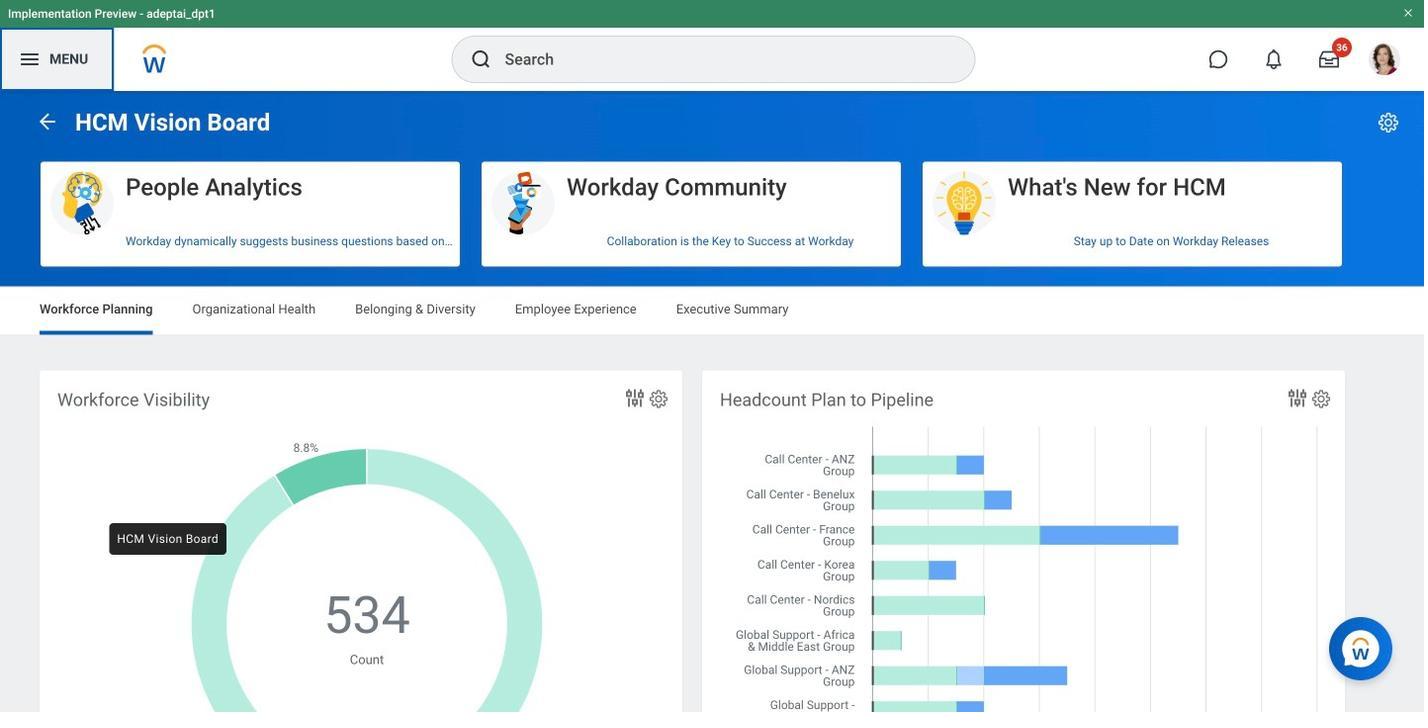 Task type: locate. For each thing, give the bounding box(es) containing it.
notifications large image
[[1264, 49, 1284, 69]]

configure this page image
[[1377, 111, 1401, 135]]

tab list
[[20, 287, 1405, 335]]

configure headcount plan to pipeline image
[[1311, 388, 1333, 410]]

configure and view chart data image
[[1286, 386, 1310, 410]]

previous page image
[[36, 110, 59, 133]]

configure workforce visibility image
[[648, 388, 670, 410]]

workforce visibility element
[[40, 371, 683, 712]]

close environment banner image
[[1403, 7, 1415, 19]]

justify image
[[18, 47, 42, 71]]

Search Workday  search field
[[505, 38, 934, 81]]

main content
[[0, 91, 1425, 712]]

inbox large image
[[1320, 49, 1340, 69]]

banner
[[0, 0, 1425, 91]]



Task type: describe. For each thing, give the bounding box(es) containing it.
configure and view chart data image
[[623, 386, 647, 410]]

headcount plan to pipeline element
[[702, 371, 1346, 712]]

profile logan mcneil image
[[1369, 44, 1401, 79]]

search image
[[469, 47, 493, 71]]



Task type: vqa. For each thing, say whether or not it's contained in the screenshot.
Configure this page icon
yes



